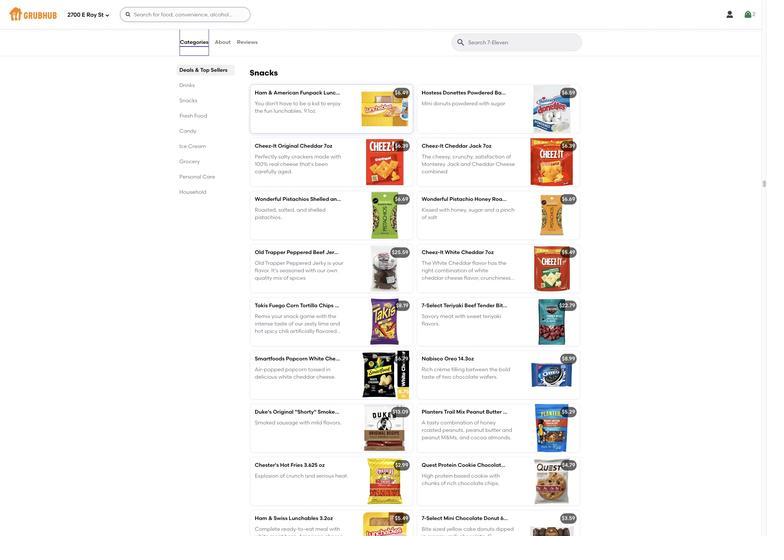 Task type: describe. For each thing, give the bounding box(es) containing it.
and inside the white cheddar flavor has the right combination of white cheddar cheese flavor, crunchiness and salt
[[422, 283, 432, 289]]

chester's
[[255, 463, 279, 469]]

designed
[[455, 20, 478, 27]]

main navigation navigation
[[0, 0, 762, 29]]

0 vertical spatial lunchables
[[324, 90, 353, 96]]

0 horizontal spatial svg image
[[105, 13, 110, 17]]

& for ham & american funpack lunchables 9.1oz
[[268, 90, 272, 96]]

honey
[[475, 196, 491, 203]]

personal care tab
[[180, 173, 232, 181]]

when
[[488, 35, 502, 42]]

7oz for cheez-it original cheddar 7oz
[[324, 143, 332, 150]]

bite
[[422, 527, 432, 533]]

$13.09
[[393, 410, 408, 416]]

bcaas
[[255, 43, 272, 49]]

a for with
[[333, 20, 337, 27]]

1 horizontal spatial to
[[321, 100, 326, 107]]

explosion
[[255, 473, 279, 480]]

cake
[[464, 527, 476, 533]]

0 horizontal spatial 10oz
[[341, 250, 352, 256]]

0 horizontal spatial to
[[293, 100, 298, 107]]

takis
[[255, 303, 268, 309]]

cheez-it cheddar jack 7oz image
[[524, 138, 580, 187]]

300mg
[[272, 28, 290, 34]]

sausages
[[340, 410, 365, 416]]

crackers
[[291, 154, 313, 160]]

fresh food
[[180, 113, 207, 119]]

has inside turbo energy drink comes with a strong 300mg of caffeine for increased energy alongside the three bcaas leucine, isoleucine, and valine, and it has zero sugar.
[[288, 51, 297, 57]]

filling
[[452, 367, 465, 373]]

with inside old trapper peppered jerky is your flavor. it's seasoned with our own quality mix of spices
[[305, 268, 316, 274]]

with down powdered
[[479, 100, 490, 107]]

1 vertical spatial original
[[273, 410, 294, 416]]

of inside kissed with honey, sugar and a pinch of salt
[[422, 215, 427, 221]]

honey, sugar
[[451, 207, 483, 213]]

you
[[255, 100, 264, 107]]

flavors. inside "savory meat with sweet teriyaki flavors."
[[422, 321, 440, 328]]

cheesy,
[[433, 154, 451, 160]]

bag
[[495, 90, 505, 96]]

old trapper peppered beef jerky 10oz
[[255, 250, 352, 256]]

the inside scientifically designed with pharmaceutical grade ingredients to provide optimal hydration when you need it the most.
[[440, 43, 449, 49]]

"shorty"
[[295, 410, 316, 416]]

2 roasted from the left
[[492, 196, 514, 203]]

quest
[[422, 463, 437, 469]]

fries
[[291, 463, 303, 469]]

m&ms,
[[441, 435, 458, 442]]

$5.49 for the white cheddar flavor has the right combination of white cheddar cheese flavor, crunchiness and salt
[[562, 250, 575, 256]]

7- for 7-select mini chocolate donut 6 count
[[422, 516, 426, 523]]

0 vertical spatial donuts
[[433, 100, 451, 107]]

sized
[[433, 527, 445, 533]]

smartfoods popcorn white cheddar 6.8oz
[[255, 356, 363, 363]]

0 horizontal spatial svg image
[[125, 12, 131, 18]]

to inside scientifically designed with pharmaceutical grade ingredients to provide optimal hydration when you need it the most.
[[510, 28, 515, 34]]

$6.39 for the cheesy, crunchy, satisfaction of monterey jack and cheddar cheese combined
[[562, 143, 575, 150]]

scientifically designed with pharmaceutical grade ingredients to provide optimal hydration when you need it the most.
[[422, 20, 515, 49]]

wonderful pistachios shelled and roasted 2.5oz image
[[357, 192, 413, 240]]

0 vertical spatial american
[[274, 90, 299, 96]]

pistachios
[[283, 196, 309, 203]]

meat inside "savory meat with sweet teriyaki flavors."
[[440, 314, 454, 320]]

popcorn
[[286, 356, 308, 363]]

7oz for cheez-it white cheddar 7oz
[[485, 250, 494, 256]]

cream
[[188, 143, 206, 150]]

smartfoods
[[255, 356, 285, 363]]

complete
[[255, 527, 280, 533]]

100%
[[255, 161, 268, 168]]

chocolate.
[[460, 534, 487, 537]]

2700 e roy st
[[67, 11, 104, 18]]

household tab
[[180, 189, 232, 196]]

categories button
[[180, 29, 209, 56]]

1 vertical spatial smoked
[[255, 420, 275, 427]]

between
[[466, 367, 488, 373]]

0 vertical spatial chocolate
[[503, 410, 530, 416]]

air-
[[255, 367, 264, 373]]

nabisco oreo 14.3oz image
[[524, 351, 580, 400]]

protein
[[438, 463, 457, 469]]

the white
[[422, 260, 447, 267]]

2700
[[67, 11, 80, 18]]

valine,
[[255, 51, 271, 57]]

fresh
[[180, 113, 193, 119]]

and inside kissed with honey, sugar and a pinch of salt
[[485, 207, 495, 213]]

donuts inside bite sized yellow cake donuts dipped in creamy milk chocolate. g
[[477, 527, 495, 533]]

tortilla
[[300, 303, 318, 309]]

mix
[[273, 275, 282, 282]]

2
[[753, 11, 756, 17]]

snacks inside tab
[[180, 98, 198, 104]]

cheese
[[280, 161, 298, 168]]

cheez- for cheez-it cheddar jack 7oz
[[422, 143, 440, 150]]

sweet
[[467, 314, 482, 320]]

and down '3.625'
[[305, 473, 315, 480]]

and inside roasted, salted, and shelled pistachios.
[[297, 207, 307, 213]]

of inside turbo energy drink comes with a strong 300mg of caffeine for increased energy alongside the three bcaas leucine, isoleucine, and valine, and it has zero sugar.
[[291, 28, 296, 34]]

grocery tab
[[180, 158, 232, 166]]

it for white
[[440, 250, 444, 256]]

Search 7-Eleven search field
[[468, 39, 579, 46]]

Search for food, convenience, alcohol... search field
[[120, 7, 250, 22]]

1 vertical spatial mini
[[444, 516, 454, 523]]

0 vertical spatial original
[[278, 143, 299, 150]]

personal care
[[180, 174, 215, 180]]

beef for tender
[[465, 303, 476, 309]]

salted,
[[278, 207, 295, 213]]

& for ham & swiss lunchables 3.2oz
[[268, 516, 272, 523]]

$4.79
[[562, 463, 575, 469]]

pharmaceutical
[[422, 28, 463, 34]]

old for old trapper peppered beef jerky 10oz
[[255, 250, 264, 256]]

snacks tab
[[180, 97, 232, 105]]

sugar.
[[310, 51, 326, 57]]

$2.99
[[395, 463, 408, 469]]

the inside rich crème filling between the bold taste of two chocolate wafers.
[[490, 367, 498, 373]]

shelled
[[308, 207, 326, 213]]

sellers
[[211, 67, 228, 73]]

carefully
[[255, 169, 277, 175]]

care
[[203, 174, 215, 180]]

complete ready-to-eat meal with white meat ham, american cheese
[[255, 527, 344, 537]]

butter
[[486, 410, 502, 416]]

teriyaki
[[444, 303, 463, 309]]

made
[[314, 154, 329, 160]]

delicious
[[255, 374, 277, 381]]

with inside perfectly salty crackers made with 100% real cheese that's been carefully aged.
[[331, 154, 341, 160]]

1 horizontal spatial svg image
[[726, 10, 734, 19]]

salt inside kissed with honey, sugar and a pinch of salt
[[428, 215, 437, 221]]

roasted
[[422, 428, 441, 434]]

with down "shorty"
[[299, 420, 310, 427]]

a for be
[[307, 100, 311, 107]]

and right shelled
[[330, 196, 340, 203]]

cheddar flavor
[[449, 260, 487, 267]]

combination inside a tasty combination of honey roasted peanuts, peanut butter and peanut m&ms, and cocoa almonds.
[[441, 420, 473, 427]]

a inside kissed with honey, sugar and a pinch of salt
[[496, 207, 499, 213]]

ingredients
[[480, 28, 509, 34]]

7oz for cheez-it cheddar jack 7oz
[[483, 143, 492, 150]]

wonderful pistachio honey roasted 2.25oz image
[[524, 192, 580, 240]]

0 vertical spatial peanut
[[466, 428, 484, 434]]

wonderful for kissed
[[422, 196, 448, 203]]

combination inside the white cheddar flavor has the right combination of white cheddar cheese flavor, crunchiness and salt
[[435, 268, 467, 274]]

it inside scientifically designed with pharmaceutical grade ingredients to provide optimal hydration when you need it the most.
[[436, 43, 439, 49]]

monterey jack and cheddar cheese
[[422, 161, 515, 168]]

duke's original "shorty" smoked sausages 5oz
[[255, 410, 375, 416]]

ham & swiss lunchables 3.2oz image
[[357, 511, 413, 537]]

high protein based cookie with chunks of rich chocolate chips.
[[422, 473, 500, 487]]

categories
[[180, 39, 209, 45]]

ham,
[[285, 534, 298, 537]]

roasted, salted, and shelled pistachios.
[[255, 207, 326, 221]]

strong
[[255, 28, 271, 34]]

0 vertical spatial energy
[[271, 20, 288, 27]]

smoked sausage with mild flavors.
[[255, 420, 341, 427]]

heat.
[[335, 473, 348, 480]]

own
[[327, 268, 337, 274]]

ham for ham & swiss lunchables 3.2oz
[[255, 516, 267, 523]]

6.8oz
[[349, 356, 363, 363]]

0 horizontal spatial peanut
[[422, 435, 440, 442]]

trapper for old trapper peppered jerky is your flavor. it's seasoned with our own quality mix of spices
[[265, 260, 285, 267]]

aged.
[[278, 169, 292, 175]]

rich
[[422, 367, 433, 373]]

reviews
[[237, 39, 258, 45]]

ice cream
[[180, 143, 206, 150]]

nos zero sugar 16oz image
[[357, 5, 413, 53]]

hydration
[[463, 35, 487, 42]]

of inside high protein based cookie with chunks of rich chocolate chips.
[[441, 481, 446, 487]]

chester's hot fries 3.625 oz image
[[357, 458, 413, 507]]

ice cream tab
[[180, 143, 232, 151]]

0 vertical spatial snacks
[[250, 68, 278, 78]]



Task type: vqa. For each thing, say whether or not it's contained in the screenshot.


Task type: locate. For each thing, give the bounding box(es) containing it.
with right made
[[331, 154, 341, 160]]

oreo
[[444, 356, 457, 363]]

snacks down drinks
[[180, 98, 198, 104]]

magnifying glass icon image
[[456, 38, 465, 47]]

0 vertical spatial 7-
[[422, 303, 426, 309]]

1 horizontal spatial has
[[488, 260, 497, 267]]

$5.49 for complete ready-to-eat meal with white meat ham, american cheese
[[395, 516, 408, 523]]

original up sausage
[[273, 410, 294, 416]]

of right the mix at the bottom left
[[284, 275, 289, 282]]

a left pinch
[[496, 207, 499, 213]]

$6.69 for wonderful pistachio honey roasted 2.25oz
[[562, 196, 575, 203]]

1 vertical spatial trapper
[[265, 260, 285, 267]]

1 trapper from the top
[[265, 250, 285, 256]]

& left top
[[195, 67, 199, 73]]

and down leucine,
[[272, 51, 282, 57]]

1 vertical spatial peppered
[[286, 260, 311, 267]]

cheddar up crunchy,
[[445, 143, 468, 150]]

1 vertical spatial chocolate
[[458, 481, 484, 487]]

a inside 'you don't have to be a kid to enjoy the fun lunchables.  9.1oz.'
[[307, 100, 311, 107]]

7oz up of white
[[485, 250, 494, 256]]

svg image inside 2 button
[[744, 10, 753, 19]]

2 7- from the top
[[422, 516, 426, 523]]

1 horizontal spatial svg image
[[744, 10, 753, 19]]

flavors. down savory
[[422, 321, 440, 328]]

0 horizontal spatial smoked
[[255, 420, 275, 427]]

snacks down 'valine,'
[[250, 68, 278, 78]]

bold
[[499, 367, 510, 373]]

in inside air-popped popcorn tossed in delicious white cheddar cheese.
[[326, 367, 331, 373]]

2 $6.69 from the left
[[562, 196, 575, 203]]

the inside turbo energy drink comes with a strong 300mg of caffeine for increased energy alongside the three bcaas leucine, isoleucine, and valine, and it has zero sugar.
[[326, 35, 334, 42]]

with inside complete ready-to-eat meal with white meat ham, american cheese
[[329, 527, 340, 533]]

crunchiness
[[481, 275, 511, 282]]

peppered up seasoned
[[286, 260, 311, 267]]

2 vertical spatial a
[[496, 207, 499, 213]]

0 horizontal spatial white
[[255, 534, 269, 537]]

the up crunchiness
[[498, 260, 507, 267]]

0 horizontal spatial mini
[[422, 100, 432, 107]]

1 vertical spatial beef
[[465, 303, 476, 309]]

white up tossed
[[309, 356, 324, 363]]

$22.79
[[559, 303, 575, 309]]

roasted up pinch
[[492, 196, 514, 203]]

0 vertical spatial smoked
[[318, 410, 338, 416]]

crunchy,
[[453, 154, 474, 160]]

jack
[[469, 143, 482, 150]]

smoked up mild
[[318, 410, 338, 416]]

cheddar
[[300, 143, 323, 150], [445, 143, 468, 150], [461, 250, 484, 256], [325, 356, 348, 363]]

with down the teriyaki
[[455, 314, 466, 320]]

fuego
[[269, 303, 285, 309]]

cheddar for cheez-it white cheddar 7oz
[[461, 250, 484, 256]]

ham & swiss lunchables 3.2oz
[[255, 516, 333, 523]]

it
[[436, 43, 439, 49], [284, 51, 287, 57]]

$6.39 for perfectly salty crackers made with 100% real cheese that's been carefully aged.
[[395, 143, 408, 150]]

cheez-it original cheddar 7oz image
[[357, 138, 413, 187]]

0 horizontal spatial in
[[326, 367, 331, 373]]

milk
[[448, 534, 458, 537]]

2 horizontal spatial to
[[510, 28, 515, 34]]

7- up bite
[[422, 516, 426, 523]]

9.1oz
[[354, 90, 366, 96]]

hostess donettes powdered bag 10.5oz image
[[524, 85, 580, 134]]

takis fuego corn tortilla chips 9.9oz image
[[357, 298, 413, 347]]

svg image left 2 button
[[726, 10, 734, 19]]

0 horizontal spatial wonderful
[[255, 196, 281, 203]]

of inside a tasty combination of honey roasted peanuts, peanut butter and peanut m&ms, and cocoa almonds.
[[474, 420, 479, 427]]

spices
[[290, 275, 306, 282]]

0 horizontal spatial snacks
[[180, 98, 198, 104]]

serious
[[316, 473, 334, 480]]

white inside complete ready-to-eat meal with white meat ham, american cheese
[[255, 534, 269, 537]]

hostess donettes powdered bag 10.5oz
[[422, 90, 522, 96]]

about
[[215, 39, 231, 45]]

7- up savory
[[422, 303, 426, 309]]

peanut
[[466, 428, 484, 434], [422, 435, 440, 442]]

1 vertical spatial white
[[309, 356, 324, 363]]

beef for jerky
[[313, 250, 325, 256]]

has left zero
[[288, 51, 297, 57]]

7oz up satisfaction
[[483, 143, 492, 150]]

a up the three
[[333, 20, 337, 27]]

peppered up old trapper peppered jerky is your flavor. it's seasoned with our own quality mix of spices
[[287, 250, 312, 256]]

meat down complete
[[270, 534, 283, 537]]

1 vertical spatial white
[[255, 534, 269, 537]]

a inside turbo energy drink comes with a strong 300mg of caffeine for increased energy alongside the three bcaas leucine, isoleucine, and valine, and it has zero sugar.
[[333, 20, 337, 27]]

1 horizontal spatial peanut
[[466, 428, 484, 434]]

0 vertical spatial old
[[255, 250, 264, 256]]

1 vertical spatial a
[[307, 100, 311, 107]]

white for cheddar
[[278, 374, 292, 381]]

chocolate down 'filling' in the bottom of the page
[[453, 374, 478, 381]]

1 vertical spatial lunchables
[[289, 516, 318, 523]]

select up sized
[[426, 516, 442, 523]]

select up savory
[[426, 303, 442, 309]]

it for cheddar
[[440, 143, 444, 150]]

ready-
[[281, 527, 298, 533]]

7-select teriyaki beef tender bites 10oz image
[[524, 298, 580, 347]]

original up salty
[[278, 143, 299, 150]]

1 vertical spatial has
[[488, 260, 497, 267]]

1 horizontal spatial lunchables
[[324, 90, 353, 96]]

& inside tab
[[195, 67, 199, 73]]

0 horizontal spatial beef
[[313, 250, 325, 256]]

of left two
[[436, 374, 441, 381]]

with inside scientifically designed with pharmaceutical grade ingredients to provide optimal hydration when you need it the most.
[[480, 20, 490, 27]]

chocolate
[[453, 374, 478, 381], [458, 481, 484, 487]]

select for bite
[[426, 516, 442, 523]]

$6.49
[[395, 90, 408, 96]]

0 horizontal spatial $5.49
[[395, 516, 408, 523]]

butter
[[485, 428, 501, 434]]

american down eat
[[299, 534, 324, 537]]

white down "popcorn"
[[278, 374, 292, 381]]

cheddar up crackers
[[300, 143, 323, 150]]

beef up jerky is
[[313, 250, 325, 256]]

in inside bite sized yellow cake donuts dipped in creamy milk chocolate. g
[[422, 534, 426, 537]]

white up cheddar flavor
[[445, 250, 460, 256]]

of down hot
[[280, 473, 285, 480]]

0 vertical spatial white
[[445, 250, 460, 256]]

of inside old trapper peppered jerky is your flavor. it's seasoned with our own quality mix of spices
[[284, 275, 289, 282]]

electrolit zero blue raspberry 21oz image
[[524, 5, 580, 53]]

1 vertical spatial &
[[268, 90, 272, 96]]

1 horizontal spatial $6.39
[[562, 143, 575, 150]]

it up cheesy,
[[440, 143, 444, 150]]

alongside
[[300, 35, 325, 42]]

chocolate up cake
[[456, 516, 483, 523]]

with inside "savory meat with sweet teriyaki flavors."
[[455, 314, 466, 320]]

svg image
[[744, 10, 753, 19], [105, 13, 110, 17]]

peppered for beef
[[287, 250, 312, 256]]

to up you
[[510, 28, 515, 34]]

chip
[[506, 463, 518, 469]]

of inside rich crème filling between the bold taste of two chocolate wafers.
[[436, 374, 441, 381]]

2 wonderful from the left
[[422, 196, 448, 203]]

the inside 'you don't have to be a kid to enjoy the fun lunchables.  9.1oz.'
[[255, 108, 263, 114]]

2 $6.39 from the left
[[562, 143, 575, 150]]

has up crunchiness
[[488, 260, 497, 267]]

ham up complete
[[255, 516, 267, 523]]

chester's hot fries 3.625 oz
[[255, 463, 325, 469]]

1 horizontal spatial it
[[436, 43, 439, 49]]

peppered inside old trapper peppered jerky is your flavor. it's seasoned with our own quality mix of spices
[[286, 260, 311, 267]]

quality
[[255, 275, 272, 282]]

1 horizontal spatial white
[[445, 250, 460, 256]]

with up chips.
[[489, 473, 500, 480]]

old for old trapper peppered jerky is your flavor. it's seasoned with our own quality mix of spices
[[255, 260, 264, 267]]

0 vertical spatial flavors.
[[422, 321, 440, 328]]

lunchables up the enjoy
[[324, 90, 353, 96]]

white down complete
[[255, 534, 269, 537]]

cheez- for cheez-it white cheddar 7oz
[[422, 250, 440, 256]]

optimal
[[442, 35, 462, 42]]

two
[[442, 374, 452, 381]]

1 horizontal spatial $5.49
[[562, 250, 575, 256]]

popcorn
[[285, 367, 307, 373]]

right
[[422, 268, 434, 274]]

7oz up made
[[324, 143, 332, 150]]

chocolate for donut
[[456, 516, 483, 523]]

3.2oz
[[320, 516, 333, 523]]

the inside the white cheddar flavor has the right combination of white cheddar cheese flavor, crunchiness and salt
[[498, 260, 507, 267]]

& left swiss
[[268, 516, 272, 523]]

it up 'perfectly'
[[273, 143, 277, 150]]

white for meat
[[255, 534, 269, 537]]

turbo energy drink comes with a strong 300mg of caffeine for increased energy alongside the three bcaas leucine, isoleucine, and valine, and it has zero sugar.
[[255, 20, 349, 57]]

the down for
[[326, 35, 334, 42]]

lunchables.
[[274, 108, 303, 114]]

0 vertical spatial mini
[[422, 100, 432, 107]]

0 horizontal spatial flavors.
[[323, 420, 341, 427]]

shelled
[[310, 196, 329, 203]]

1 horizontal spatial mini
[[444, 516, 454, 523]]

caffeine
[[298, 28, 318, 34]]

salt
[[428, 215, 437, 221], [433, 283, 442, 289]]

0 vertical spatial $5.49
[[562, 250, 575, 256]]

2 horizontal spatial a
[[496, 207, 499, 213]]

$25.59
[[392, 250, 408, 256]]

wonderful pistachio honey roasted 2.25oz
[[422, 196, 531, 203]]

1 select from the top
[[426, 303, 442, 309]]

chocolate up cookie
[[477, 463, 504, 469]]

energy up 300mg on the top
[[271, 20, 288, 27]]

2 select from the top
[[426, 516, 442, 523]]

1 vertical spatial select
[[426, 516, 442, 523]]

1 horizontal spatial smoked
[[318, 410, 338, 416]]

of white
[[468, 268, 488, 274]]

1 horizontal spatial donuts
[[477, 527, 495, 533]]

household
[[180, 189, 207, 196]]

planters trail mix peanut butter chocolate 6oz image
[[524, 405, 580, 453]]

1 vertical spatial flavors.
[[323, 420, 341, 427]]

1 wonderful from the left
[[255, 196, 281, 203]]

with right kissed
[[439, 207, 450, 213]]

in up cheese.
[[326, 367, 331, 373]]

to
[[510, 28, 515, 34], [293, 100, 298, 107], [321, 100, 326, 107]]

isoleucine,
[[294, 43, 321, 49]]

$3.59
[[562, 516, 575, 523]]

ham & american funpack lunchables 9.1oz
[[255, 90, 366, 96]]

funpack
[[300, 90, 322, 96]]

9.1oz.
[[304, 108, 317, 114]]

combination up "peanuts,"
[[441, 420, 473, 427]]

1 vertical spatial donuts
[[477, 527, 495, 533]]

and down the honey
[[485, 207, 495, 213]]

2 trapper from the top
[[265, 260, 285, 267]]

1 vertical spatial peanut
[[422, 435, 440, 442]]

the up wafers.
[[490, 367, 498, 373]]

it inside turbo energy drink comes with a strong 300mg of caffeine for increased energy alongside the three bcaas leucine, isoleucine, and valine, and it has zero sugar.
[[284, 51, 287, 57]]

1 7- from the top
[[422, 303, 426, 309]]

1 horizontal spatial snacks
[[250, 68, 278, 78]]

1 vertical spatial snacks
[[180, 98, 198, 104]]

a right be
[[307, 100, 311, 107]]

cheddar for smartfoods popcorn white cheddar 6.8oz
[[325, 356, 348, 363]]

of down peanut at the right of the page
[[474, 420, 479, 427]]

1 roasted from the left
[[342, 196, 363, 203]]

roy
[[86, 11, 97, 18]]

combination up cheddar cheese
[[435, 268, 467, 274]]

cheez- up 'perfectly'
[[255, 143, 273, 150]]

in
[[326, 367, 331, 373], [422, 534, 426, 537]]

1 vertical spatial old
[[255, 260, 264, 267]]

real
[[269, 161, 279, 168]]

sausage
[[277, 420, 298, 427]]

and down pistachios
[[297, 207, 307, 213]]

pinch
[[500, 207, 515, 213]]

0 vertical spatial a
[[333, 20, 337, 27]]

1 horizontal spatial 10oz
[[510, 303, 521, 309]]

chocolate left 6oz
[[503, 410, 530, 416]]

14.3oz
[[458, 356, 474, 363]]

1 $6.39 from the left
[[395, 143, 408, 150]]

with right meal
[[329, 527, 340, 533]]

tender
[[477, 303, 495, 309]]

of right satisfaction
[[506, 154, 511, 160]]

nabisco oreo 14.3oz
[[422, 356, 474, 363]]

american up have
[[274, 90, 299, 96]]

cookie
[[471, 473, 488, 480]]

old trapper peppered beef jerky 10oz image
[[357, 245, 413, 293]]

0 horizontal spatial lunchables
[[289, 516, 318, 523]]

and down "peanuts,"
[[459, 435, 469, 442]]

cheez-it white cheddar 7oz image
[[524, 245, 580, 293]]

smartfoods popcorn white cheddar 6.8oz image
[[357, 351, 413, 400]]

planters trail mix peanut butter chocolate 6oz
[[422, 410, 540, 416]]

1 vertical spatial $5.49
[[395, 516, 408, 523]]

lunchables up the to- on the bottom of the page
[[289, 516, 318, 523]]

1 vertical spatial combination
[[441, 420, 473, 427]]

and up sugar.
[[322, 43, 332, 49]]

5oz
[[366, 410, 375, 416]]

of down protein at right bottom
[[441, 481, 446, 487]]

1 horizontal spatial a
[[333, 20, 337, 27]]

about button
[[215, 29, 231, 56]]

0 horizontal spatial has
[[288, 51, 297, 57]]

1 vertical spatial 10oz
[[510, 303, 521, 309]]

1 vertical spatial in
[[422, 534, 426, 537]]

with left our
[[305, 268, 316, 274]]

2 ham from the top
[[255, 516, 267, 523]]

0 horizontal spatial $6.39
[[395, 143, 408, 150]]

1 horizontal spatial flavors.
[[422, 321, 440, 328]]

meat inside complete ready-to-eat meal with white meat ham, american cheese
[[270, 534, 283, 537]]

wonderful up kissed
[[422, 196, 448, 203]]

wonderful for roasted,
[[255, 196, 281, 203]]

the
[[422, 154, 431, 160]]

0 vertical spatial white
[[278, 374, 292, 381]]

wonderful up roasted,
[[255, 196, 281, 203]]

2 vertical spatial &
[[268, 516, 272, 523]]

old inside old trapper peppered jerky is your flavor. it's seasoned with our own quality mix of spices
[[255, 260, 264, 267]]

peanut up cocoa
[[466, 428, 484, 434]]

with inside high protein based cookie with chunks of rich chocolate chips.
[[489, 473, 500, 480]]

$6.59
[[562, 90, 575, 96]]

select for savory
[[426, 303, 442, 309]]

with inside turbo energy drink comes with a strong 300mg of caffeine for increased energy alongside the three bcaas leucine, isoleucine, and valine, and it has zero sugar.
[[321, 20, 332, 27]]

it right need
[[436, 43, 439, 49]]

donuts up g
[[477, 527, 495, 533]]

cheddar up cheddar flavor
[[461, 250, 484, 256]]

1 vertical spatial meat
[[270, 534, 283, 537]]

donuts down the hostess
[[433, 100, 451, 107]]

drinks tab
[[180, 82, 232, 89]]

1 vertical spatial energy
[[281, 35, 299, 42]]

chocolate inside high protein based cookie with chunks of rich chocolate chips.
[[458, 481, 484, 487]]

the
[[326, 35, 334, 42], [440, 43, 449, 49], [255, 108, 263, 114], [498, 260, 507, 267], [490, 367, 498, 373]]

most.
[[450, 43, 464, 49]]

beef up sweet
[[465, 303, 476, 309]]

to-
[[298, 527, 306, 533]]

1 old from the top
[[255, 250, 264, 256]]

0 vertical spatial in
[[326, 367, 331, 373]]

cheez- up "the white"
[[422, 250, 440, 256]]

mini up yellow
[[444, 516, 454, 523]]

white for it
[[445, 250, 460, 256]]

roasted left the 2.5oz
[[342, 196, 363, 203]]

1 horizontal spatial meat
[[440, 314, 454, 320]]

mini down the hostess
[[422, 100, 432, 107]]

quest protein cookie chocolate chip 2.08oz image
[[524, 458, 580, 507]]

1 $6.69 from the left
[[395, 196, 408, 203]]

peppered for jerky is
[[286, 260, 311, 267]]

and up almonds.
[[502, 428, 512, 434]]

our
[[317, 268, 326, 274]]

your
[[332, 260, 343, 267]]

svg image right st
[[125, 12, 131, 18]]

10oz
[[341, 250, 352, 256], [510, 303, 521, 309]]

ham for ham & american funpack lunchables 9.1oz
[[255, 90, 267, 96]]

cheddar for cheez-it original cheddar 7oz
[[300, 143, 323, 150]]

0 vertical spatial peppered
[[287, 250, 312, 256]]

with up ingredients
[[480, 20, 490, 27]]

deals & top sellers tab
[[180, 66, 232, 74]]

to left be
[[293, 100, 298, 107]]

0 vertical spatial 10oz
[[341, 250, 352, 256]]

0 vertical spatial trapper
[[265, 250, 285, 256]]

candy tab
[[180, 127, 232, 135]]

0 vertical spatial combination
[[435, 268, 467, 274]]

0 vertical spatial salt
[[428, 215, 437, 221]]

meat down the teriyaki
[[440, 314, 454, 320]]

the down optimal
[[440, 43, 449, 49]]

seasoned
[[280, 268, 304, 274]]

it up "the white"
[[440, 250, 444, 256]]

svg image
[[726, 10, 734, 19], [125, 12, 131, 18]]

$8.19
[[396, 303, 408, 309]]

0 horizontal spatial meat
[[270, 534, 283, 537]]

10oz right bites at the right bottom
[[510, 303, 521, 309]]

american inside complete ready-to-eat meal with white meat ham, american cheese
[[299, 534, 324, 537]]

1 ham from the top
[[255, 90, 267, 96]]

white inside air-popped popcorn tossed in delicious white cheddar cheese.
[[278, 374, 292, 381]]

chocolate down based
[[458, 481, 484, 487]]

of down kissed
[[422, 215, 427, 221]]

duke's original "shorty" smoked sausages 5oz image
[[357, 405, 413, 453]]

it for original
[[273, 143, 277, 150]]

1 horizontal spatial $6.69
[[562, 196, 575, 203]]

0 vertical spatial beef
[[313, 250, 325, 256]]

0 horizontal spatial it
[[284, 51, 287, 57]]

$6.69 for wonderful pistachios shelled and roasted 2.5oz
[[395, 196, 408, 203]]

peppered
[[287, 250, 312, 256], [286, 260, 311, 267]]

salt down cheddar cheese
[[433, 283, 442, 289]]

pistachios.
[[255, 215, 282, 221]]

and down right
[[422, 283, 432, 289]]

0 vertical spatial meat
[[440, 314, 454, 320]]

cheez- for cheez-it original cheddar 7oz
[[255, 143, 273, 150]]

sugar
[[491, 100, 505, 107]]

0 horizontal spatial roasted
[[342, 196, 363, 203]]

with inside kissed with honey, sugar and a pinch of salt
[[439, 207, 450, 213]]

0 horizontal spatial white
[[309, 356, 324, 363]]

hostess
[[422, 90, 442, 96]]

fun
[[264, 108, 273, 114]]

nabisco
[[422, 356, 443, 363]]

1 horizontal spatial in
[[422, 534, 426, 537]]

cheez-it original cheddar 7oz
[[255, 143, 332, 150]]

for
[[319, 28, 326, 34]]

has inside the white cheddar flavor has the right combination of white cheddar cheese flavor, crunchiness and salt
[[488, 260, 497, 267]]

1 vertical spatial ham
[[255, 516, 267, 523]]

cocoa
[[471, 435, 487, 442]]

perfectly salty crackers made with 100% real cheese that's been carefully aged.
[[255, 154, 341, 175]]

7- for 7-select teriyaki beef tender bites 10oz
[[422, 303, 426, 309]]

1 horizontal spatial beef
[[465, 303, 476, 309]]

0 vertical spatial select
[[426, 303, 442, 309]]

2 vertical spatial chocolate
[[456, 516, 483, 523]]

chocolate for chip
[[477, 463, 504, 469]]

yellow
[[447, 527, 462, 533]]

planters
[[422, 410, 443, 416]]

ham & american funpack lunchables 9.1oz image
[[357, 85, 413, 134]]

salt inside the white cheddar flavor has the right combination of white cheddar cheese flavor, crunchiness and salt
[[433, 283, 442, 289]]

chocolate inside rich crème filling between the bold taste of two chocolate wafers.
[[453, 374, 478, 381]]

1 vertical spatial american
[[299, 534, 324, 537]]

2.25oz
[[515, 196, 531, 203]]

1 vertical spatial chocolate
[[477, 463, 504, 469]]

& up don't
[[268, 90, 272, 96]]

0 horizontal spatial $6.69
[[395, 196, 408, 203]]

1 horizontal spatial white
[[278, 374, 292, 381]]

a
[[422, 420, 426, 427]]

to right kid
[[321, 100, 326, 107]]

white for popcorn
[[309, 356, 324, 363]]

energy up leucine,
[[281, 35, 299, 42]]

corn
[[286, 303, 299, 309]]

donettes
[[443, 90, 466, 96]]

savory meat with sweet teriyaki flavors.
[[422, 314, 501, 328]]

1 vertical spatial it
[[284, 51, 287, 57]]

trapper for old trapper peppered beef jerky 10oz
[[265, 250, 285, 256]]

chips
[[319, 303, 334, 309]]

1 vertical spatial salt
[[433, 283, 442, 289]]

1 vertical spatial 7-
[[422, 516, 426, 523]]

2 old from the top
[[255, 260, 264, 267]]

trapper inside old trapper peppered jerky is your flavor. it's seasoned with our own quality mix of spices
[[265, 260, 285, 267]]

of inside the cheesy, crunchy, satisfaction of monterey jack and cheddar cheese combined
[[506, 154, 511, 160]]

salt down kissed
[[428, 215, 437, 221]]

fresh food tab
[[180, 112, 232, 120]]

cheez- up the
[[422, 143, 440, 150]]

7-select mini chocolate donut 6 count image
[[524, 511, 580, 537]]



